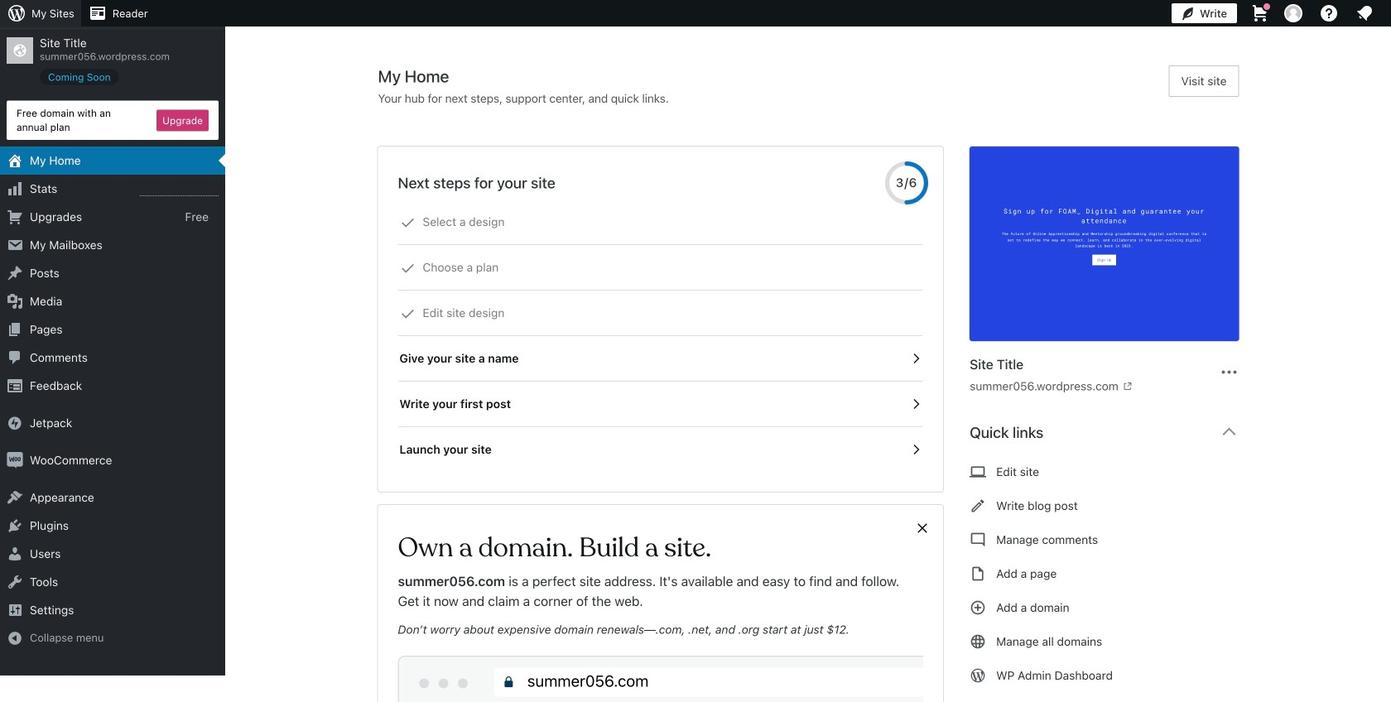 Task type: vqa. For each thing, say whether or not it's contained in the screenshot.
Task complete image
yes



Task type: describe. For each thing, give the bounding box(es) containing it.
1 task complete image from the top
[[400, 215, 415, 230]]

task complete image
[[400, 306, 415, 321]]

1 task enabled image from the top
[[909, 351, 924, 366]]

task enabled image
[[909, 442, 924, 457]]

more options for site site title image
[[1220, 362, 1240, 382]]

2 img image from the top
[[7, 452, 23, 469]]

dismiss domain name promotion image
[[915, 519, 930, 538]]

my profile image
[[1285, 4, 1303, 22]]

my shopping cart image
[[1251, 3, 1271, 23]]

3 list item from the top
[[1384, 240, 1392, 301]]

manage your notifications image
[[1355, 3, 1375, 23]]

2 task complete image from the top
[[400, 261, 415, 276]]



Task type: locate. For each thing, give the bounding box(es) containing it.
insert_drive_file image
[[970, 564, 987, 584]]

launchpad checklist element
[[398, 200, 924, 472]]

1 vertical spatial img image
[[7, 452, 23, 469]]

0 vertical spatial task enabled image
[[909, 351, 924, 366]]

1 list item from the top
[[1384, 84, 1392, 162]]

help image
[[1319, 3, 1339, 23]]

main content
[[378, 65, 1253, 702]]

img image
[[7, 415, 23, 432], [7, 452, 23, 469]]

1 vertical spatial task complete image
[[400, 261, 415, 276]]

laptop image
[[970, 462, 987, 482]]

2 list item from the top
[[1384, 162, 1392, 240]]

list item
[[1384, 84, 1392, 162], [1384, 162, 1392, 240], [1384, 240, 1392, 301]]

1 img image from the top
[[7, 415, 23, 432]]

edit image
[[970, 496, 987, 516]]

task enabled image
[[909, 351, 924, 366], [909, 397, 924, 412]]

1 vertical spatial task enabled image
[[909, 397, 924, 412]]

task complete image
[[400, 215, 415, 230], [400, 261, 415, 276]]

0 vertical spatial task complete image
[[400, 215, 415, 230]]

progress bar
[[886, 162, 929, 205]]

0 vertical spatial img image
[[7, 415, 23, 432]]

2 task enabled image from the top
[[909, 397, 924, 412]]

highest hourly views 0 image
[[140, 186, 219, 196]]

mode_comment image
[[970, 530, 987, 550]]



